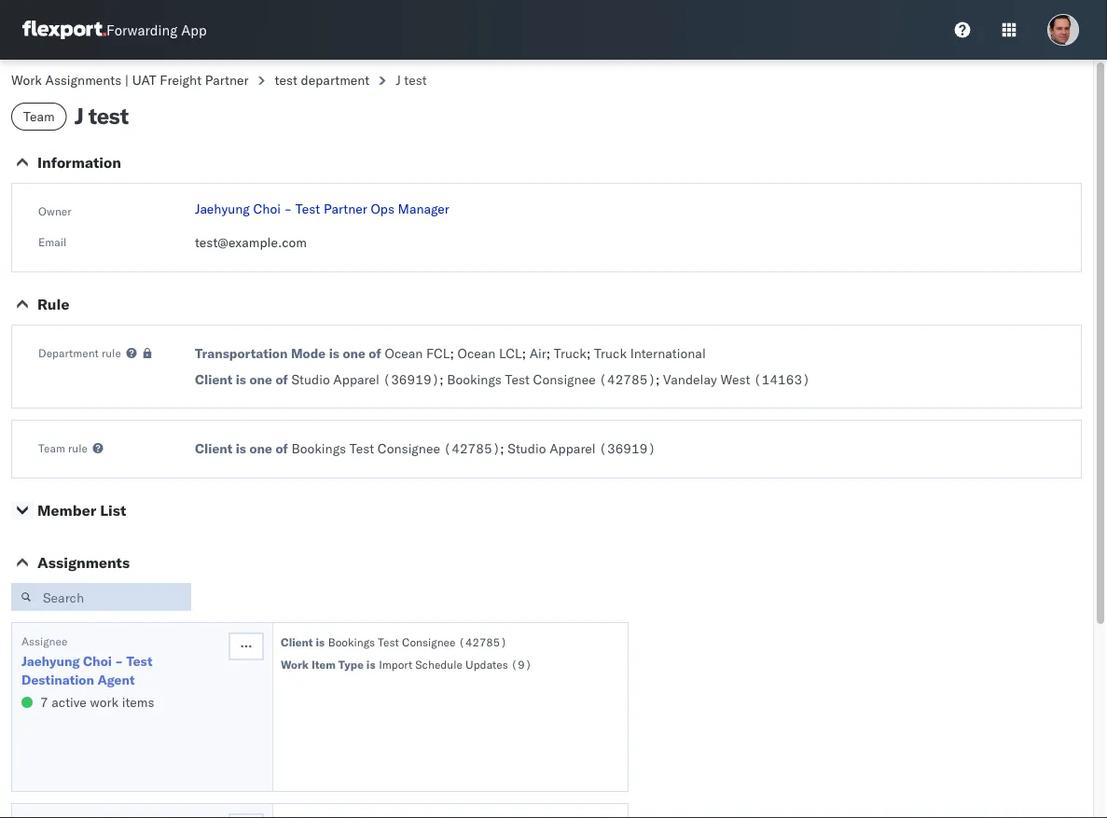 Task type: describe. For each thing, give the bounding box(es) containing it.
1 horizontal spatial test
[[275, 72, 298, 88]]

1 horizontal spatial apparel
[[550, 441, 596, 457]]

client is bookings test consignee (42785)
[[281, 635, 507, 649]]

import
[[379, 658, 413, 672]]

uat
[[132, 72, 157, 88]]

transportation
[[195, 345, 288, 362]]

0 vertical spatial consignee
[[533, 371, 596, 388]]

assignee
[[21, 634, 68, 648]]

owner
[[38, 204, 71, 218]]

one for studio apparel (36919)
[[250, 371, 272, 388]]

work for work item type is
[[281, 658, 309, 672]]

1 horizontal spatial j
[[396, 72, 401, 88]]

list
[[100, 501, 126, 520]]

2 vertical spatial (42785)
[[459, 635, 507, 649]]

updates
[[466, 658, 508, 672]]

forwarding app link
[[22, 21, 207, 39]]

1 vertical spatial j test
[[74, 102, 129, 130]]

department rule
[[38, 346, 121, 360]]

studio apparel (36919) ; bookings test consignee (42785) ; vandelay west (14163)
[[292, 371, 811, 388]]

Search text field
[[11, 583, 191, 611]]

7 active work items
[[40, 694, 154, 711]]

ops
[[371, 201, 395, 217]]

test@example.com
[[195, 234, 307, 251]]

of for studio apparel (36919)
[[276, 371, 288, 388]]

2 ocean from the left
[[458, 345, 496, 362]]

test department link
[[275, 72, 370, 88]]

items
[[122, 694, 154, 711]]

schedule
[[416, 658, 463, 672]]

import schedule updates (9)
[[379, 658, 532, 672]]

mode
[[291, 345, 326, 362]]

forwarding
[[106, 21, 178, 39]]

department
[[301, 72, 370, 88]]

bookings test consignee (42785) ; studio apparel (36919)
[[292, 441, 656, 457]]

email
[[38, 235, 67, 249]]

one for bookings test consignee (42785)
[[250, 441, 272, 457]]

manager
[[398, 201, 450, 217]]

|
[[125, 72, 129, 88]]

team rule
[[38, 441, 88, 455]]

work for work assignments | uat freight partner
[[11, 72, 42, 88]]

jaehyung choi - test destination agent link
[[21, 652, 227, 690]]

work
[[90, 694, 119, 711]]

agent
[[97, 672, 135, 688]]

0 horizontal spatial j
[[74, 102, 83, 130]]

0 vertical spatial bookings
[[447, 371, 502, 388]]

of for bookings test consignee (42785)
[[276, 441, 288, 457]]

rule for department rule
[[102, 346, 121, 360]]

(9)
[[511, 658, 532, 672]]

flexport. image
[[22, 21, 106, 39]]

0 vertical spatial choi
[[253, 201, 281, 217]]

0 horizontal spatial partner
[[205, 72, 249, 88]]

rule
[[37, 295, 69, 314]]

- inside assignee jaehyung choi - test destination agent
[[115, 653, 123, 670]]

1 vertical spatial assignments
[[37, 554, 130, 572]]

information
[[37, 153, 121, 172]]

0 vertical spatial jaehyung
[[195, 201, 250, 217]]

vandelay
[[664, 371, 718, 388]]

transportation mode is one of
[[195, 345, 382, 362]]

0 horizontal spatial test
[[88, 102, 129, 130]]

7
[[40, 694, 48, 711]]

2 vertical spatial bookings
[[328, 635, 375, 649]]

department
[[38, 346, 99, 360]]



Task type: vqa. For each thing, say whether or not it's contained in the screenshot.
support
no



Task type: locate. For each thing, give the bounding box(es) containing it.
team up member
[[38, 441, 65, 455]]

0 vertical spatial (36919)
[[383, 371, 440, 388]]

0 horizontal spatial (36919)
[[383, 371, 440, 388]]

1 horizontal spatial rule
[[102, 346, 121, 360]]

j up "information"
[[74, 102, 83, 130]]

rule up the member list
[[68, 441, 88, 455]]

0 horizontal spatial rule
[[68, 441, 88, 455]]

apparel down transportation mode is one of
[[334, 371, 380, 388]]

- up agent
[[115, 653, 123, 670]]

1 horizontal spatial studio
[[508, 441, 547, 457]]

client for bookings test consignee (42785)
[[195, 441, 233, 457]]

2 client is one of from the top
[[195, 441, 288, 457]]

1 vertical spatial choi
[[83, 653, 112, 670]]

rule for team rule
[[68, 441, 88, 455]]

team up "information"
[[23, 108, 55, 125]]

choi up agent
[[83, 653, 112, 670]]

ocean fcl ; ocean lcl ; air ; truck ; truck international
[[385, 345, 706, 362]]

- up test@example.com
[[284, 201, 292, 217]]

truck right air
[[554, 345, 587, 362]]

item
[[312, 658, 336, 672]]

test inside assignee jaehyung choi - test destination agent
[[126, 653, 153, 670]]

j test right department
[[396, 72, 427, 88]]

partner right freight
[[205, 72, 249, 88]]

0 horizontal spatial truck
[[554, 345, 587, 362]]

test down '|'
[[88, 102, 129, 130]]

apparel
[[334, 371, 380, 388], [550, 441, 596, 457]]

rule right department
[[102, 346, 121, 360]]

consignee
[[533, 371, 596, 388], [378, 441, 441, 457], [402, 635, 456, 649]]

ocean left lcl
[[458, 345, 496, 362]]

rule
[[102, 346, 121, 360], [68, 441, 88, 455]]

partner left the ops
[[324, 201, 368, 217]]

0 vertical spatial assignments
[[45, 72, 122, 88]]

apparel down studio apparel (36919) ; bookings test consignee (42785) ; vandelay west (14163)
[[550, 441, 596, 457]]

1 vertical spatial work
[[281, 658, 309, 672]]

0 vertical spatial client
[[195, 371, 233, 388]]

jaehyung up test@example.com
[[195, 201, 250, 217]]

0 vertical spatial team
[[23, 108, 55, 125]]

0 horizontal spatial apparel
[[334, 371, 380, 388]]

0 horizontal spatial jaehyung
[[21, 653, 80, 670]]

client is one of
[[195, 371, 288, 388], [195, 441, 288, 457]]

west
[[721, 371, 751, 388]]

is
[[329, 345, 340, 362], [236, 371, 246, 388], [236, 441, 246, 457], [316, 635, 325, 649], [367, 658, 376, 672]]

work left item
[[281, 658, 309, 672]]

studio down studio apparel (36919) ; bookings test consignee (42785) ; vandelay west (14163)
[[508, 441, 547, 457]]

1 vertical spatial -
[[115, 653, 123, 670]]

1 vertical spatial studio
[[508, 441, 547, 457]]

work
[[11, 72, 42, 88], [281, 658, 309, 672]]

jaehyung choi - test partner ops manager link
[[195, 201, 450, 217]]

work item type is
[[281, 658, 376, 672]]

1 vertical spatial (36919)
[[600, 441, 656, 457]]

-
[[284, 201, 292, 217], [115, 653, 123, 670]]

1 horizontal spatial jaehyung
[[195, 201, 250, 217]]

1 vertical spatial rule
[[68, 441, 88, 455]]

of
[[369, 345, 382, 362], [276, 371, 288, 388], [276, 441, 288, 457]]

1 vertical spatial (42785)
[[444, 441, 501, 457]]

client for studio apparel (36919)
[[195, 371, 233, 388]]

1 horizontal spatial ocean
[[458, 345, 496, 362]]

1 vertical spatial of
[[276, 371, 288, 388]]

jaehyung up destination
[[21, 653, 80, 670]]

1 vertical spatial consignee
[[378, 441, 441, 457]]

0 vertical spatial j test
[[396, 72, 427, 88]]

destination
[[21, 672, 94, 688]]

0 horizontal spatial studio
[[292, 371, 330, 388]]

studio
[[292, 371, 330, 388], [508, 441, 547, 457]]

0 vertical spatial of
[[369, 345, 382, 362]]

assignments
[[45, 72, 122, 88], [37, 554, 130, 572]]

air
[[530, 345, 547, 362]]

;
[[450, 345, 454, 362], [522, 345, 526, 362], [547, 345, 551, 362], [587, 345, 591, 362], [440, 371, 444, 388], [656, 371, 660, 388], [501, 441, 505, 457]]

1 truck from the left
[[554, 345, 587, 362]]

2 vertical spatial of
[[276, 441, 288, 457]]

team for team rule
[[38, 441, 65, 455]]

test
[[296, 201, 320, 217], [505, 371, 530, 388], [350, 441, 374, 457], [378, 635, 399, 649], [126, 653, 153, 670]]

0 vertical spatial (42785)
[[600, 371, 656, 388]]

1 vertical spatial apparel
[[550, 441, 596, 457]]

2 horizontal spatial test
[[405, 72, 427, 88]]

test right department
[[405, 72, 427, 88]]

assignee jaehyung choi - test destination agent
[[21, 634, 153, 688]]

ocean left fcl
[[385, 345, 423, 362]]

truck
[[554, 345, 587, 362], [594, 345, 627, 362]]

1 ocean from the left
[[385, 345, 423, 362]]

truck left international
[[594, 345, 627, 362]]

choi up test@example.com
[[253, 201, 281, 217]]

work assignments | uat freight partner link
[[11, 72, 249, 88]]

client is one of for bookings test consignee (42785)
[[195, 441, 288, 457]]

0 horizontal spatial ocean
[[385, 345, 423, 362]]

client is one of for studio apparel (36919)
[[195, 371, 288, 388]]

0 vertical spatial partner
[[205, 72, 249, 88]]

international
[[631, 345, 706, 362]]

2 vertical spatial client
[[281, 635, 313, 649]]

jaehyung
[[195, 201, 250, 217], [21, 653, 80, 670]]

1 vertical spatial j
[[74, 102, 83, 130]]

test
[[275, 72, 298, 88], [405, 72, 427, 88], [88, 102, 129, 130]]

0 vertical spatial studio
[[292, 371, 330, 388]]

1 vertical spatial jaehyung
[[21, 653, 80, 670]]

0 vertical spatial apparel
[[334, 371, 380, 388]]

partner
[[205, 72, 249, 88], [324, 201, 368, 217]]

0 horizontal spatial choi
[[83, 653, 112, 670]]

jaehyung inside assignee jaehyung choi - test destination agent
[[21, 653, 80, 670]]

1 horizontal spatial (36919)
[[600, 441, 656, 457]]

j right department
[[396, 72, 401, 88]]

(14163)
[[754, 371, 811, 388]]

(36919)
[[383, 371, 440, 388], [600, 441, 656, 457]]

0 vertical spatial j
[[396, 72, 401, 88]]

jaehyung choi - test partner ops manager
[[195, 201, 450, 217]]

app
[[181, 21, 207, 39]]

0 vertical spatial rule
[[102, 346, 121, 360]]

choi
[[253, 201, 281, 217], [83, 653, 112, 670]]

1 horizontal spatial j test
[[396, 72, 427, 88]]

1 vertical spatial client is one of
[[195, 441, 288, 457]]

1 vertical spatial partner
[[324, 201, 368, 217]]

2 vertical spatial one
[[250, 441, 272, 457]]

choi inside assignee jaehyung choi - test destination agent
[[83, 653, 112, 670]]

studio down 'mode'
[[292, 371, 330, 388]]

1 client is one of from the top
[[195, 371, 288, 388]]

fcl
[[427, 345, 450, 362]]

client
[[195, 371, 233, 388], [195, 441, 233, 457], [281, 635, 313, 649]]

j test down '|'
[[74, 102, 129, 130]]

ocean
[[385, 345, 423, 362], [458, 345, 496, 362]]

lcl
[[499, 345, 522, 362]]

active
[[52, 694, 87, 711]]

2 truck from the left
[[594, 345, 627, 362]]

freight
[[160, 72, 202, 88]]

1 horizontal spatial -
[[284, 201, 292, 217]]

team
[[23, 108, 55, 125], [38, 441, 65, 455]]

work assignments | uat freight partner
[[11, 72, 249, 88]]

bookings
[[447, 371, 502, 388], [292, 441, 346, 457], [328, 635, 375, 649]]

one
[[343, 345, 366, 362], [250, 371, 272, 388], [250, 441, 272, 457]]

test left department
[[275, 72, 298, 88]]

0 horizontal spatial -
[[115, 653, 123, 670]]

forwarding app
[[106, 21, 207, 39]]

j
[[396, 72, 401, 88], [74, 102, 83, 130]]

member list
[[37, 501, 126, 520]]

1 vertical spatial client
[[195, 441, 233, 457]]

0 horizontal spatial work
[[11, 72, 42, 88]]

(42785)
[[600, 371, 656, 388], [444, 441, 501, 457], [459, 635, 507, 649]]

1 vertical spatial bookings
[[292, 441, 346, 457]]

test department
[[275, 72, 370, 88]]

1 vertical spatial team
[[38, 441, 65, 455]]

1 vertical spatial one
[[250, 371, 272, 388]]

0 vertical spatial one
[[343, 345, 366, 362]]

assignments up search text box
[[37, 554, 130, 572]]

team for team
[[23, 108, 55, 125]]

j test
[[396, 72, 427, 88], [74, 102, 129, 130]]

1 horizontal spatial truck
[[594, 345, 627, 362]]

0 vertical spatial work
[[11, 72, 42, 88]]

0 vertical spatial client is one of
[[195, 371, 288, 388]]

type
[[339, 658, 364, 672]]

0 vertical spatial -
[[284, 201, 292, 217]]

1 horizontal spatial partner
[[324, 201, 368, 217]]

assignments left '|'
[[45, 72, 122, 88]]

member
[[37, 501, 96, 520]]

work down flexport. "image"
[[11, 72, 42, 88]]

1 horizontal spatial work
[[281, 658, 309, 672]]

0 horizontal spatial j test
[[74, 102, 129, 130]]

2 vertical spatial consignee
[[402, 635, 456, 649]]

1 horizontal spatial choi
[[253, 201, 281, 217]]



